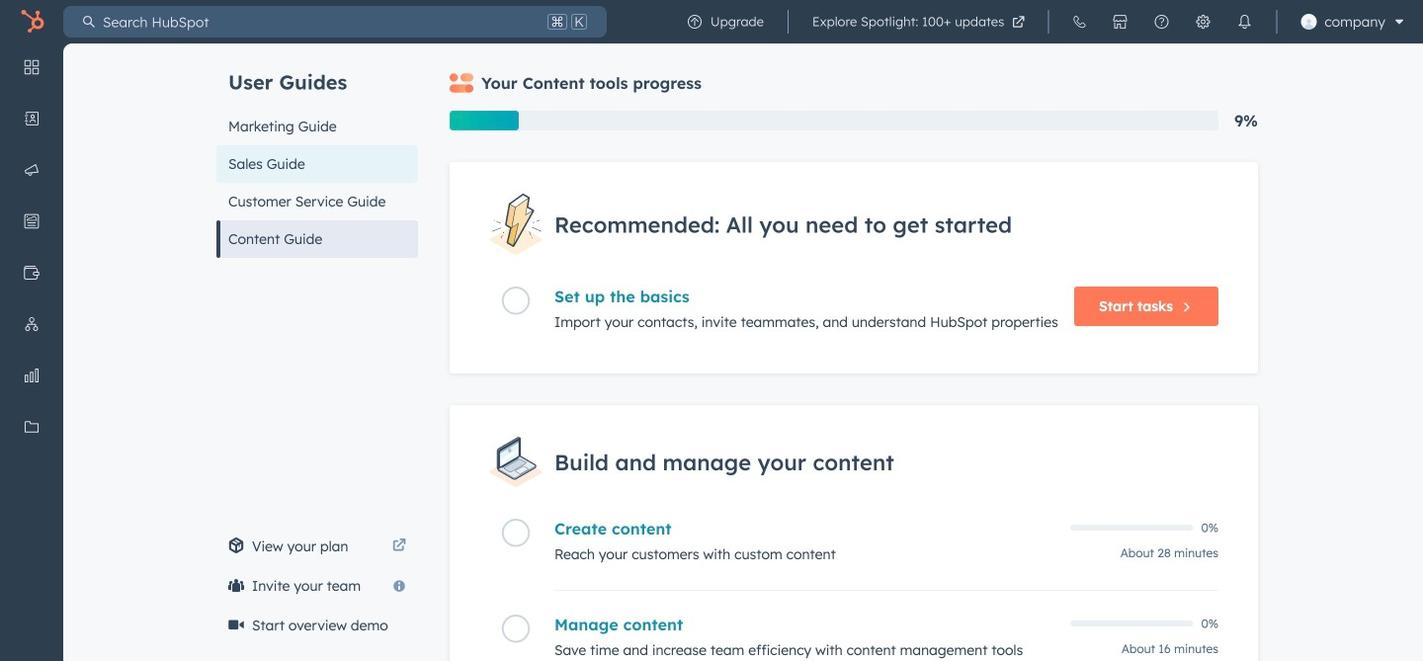 Task type: vqa. For each thing, say whether or not it's contained in the screenshot.
Link opens in a new window icon on the left bottom of page
yes



Task type: locate. For each thing, give the bounding box(es) containing it.
progress bar
[[450, 111, 519, 131]]

marketplaces image
[[1113, 14, 1128, 30]]

menu
[[674, 0, 1412, 44], [0, 44, 63, 612]]

1 horizontal spatial menu
[[674, 0, 1412, 44]]

0 horizontal spatial menu
[[0, 44, 63, 612]]

notifications image
[[1237, 14, 1253, 30]]



Task type: describe. For each thing, give the bounding box(es) containing it.
john smith image
[[1302, 14, 1317, 30]]

settings image
[[1196, 14, 1212, 30]]

link opens in a new window image
[[393, 535, 406, 559]]

Search HubSpot search field
[[95, 6, 544, 38]]

user guides element
[[217, 44, 418, 258]]

link opens in a new window image
[[393, 540, 406, 554]]

help image
[[1154, 14, 1170, 30]]



